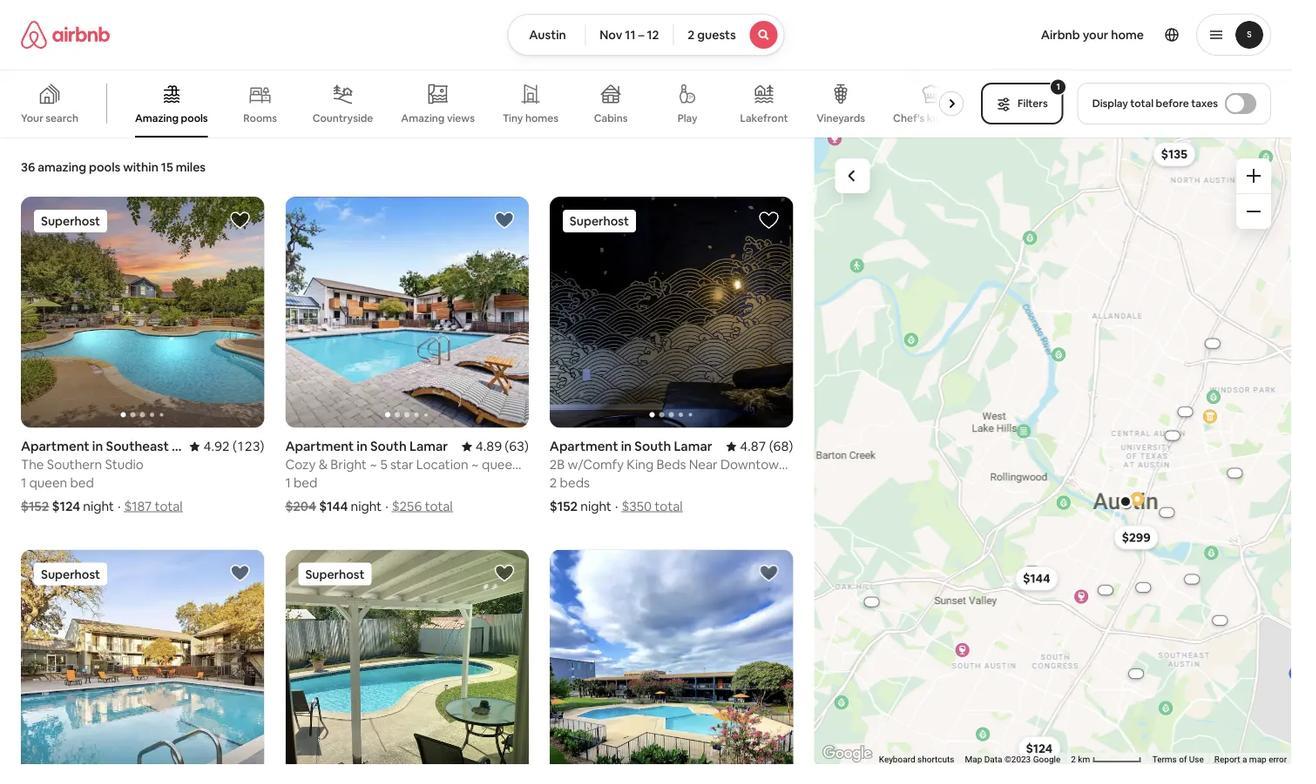 Task type: locate. For each thing, give the bounding box(es) containing it.
pools up within 15 miles
[[181, 112, 208, 125]]

1 horizontal spatial ·
[[385, 498, 388, 515]]

google
[[1033, 755, 1060, 766]]

$144 inside the 1 bed $204 $144 night · $256 total
[[319, 498, 348, 515]]

2 horizontal spatial night
[[581, 498, 612, 515]]

total right $187
[[155, 498, 183, 515]]

1 horizontal spatial pools
[[181, 112, 208, 125]]

add to wishlist: apartment in south lamar image
[[230, 563, 250, 584]]

$204
[[285, 498, 316, 515]]

error
[[1269, 755, 1287, 766]]

2 in from the left
[[621, 438, 632, 455]]

1 horizontal spatial 1
[[285, 475, 291, 492]]

a
[[1242, 755, 1247, 766]]

filters
[[1018, 97, 1048, 110]]

total right $350
[[655, 498, 683, 515]]

0 horizontal spatial 2
[[550, 475, 557, 492]]

0 horizontal spatial ·
[[118, 498, 121, 515]]

2 left guests
[[688, 27, 695, 43]]

total inside the 1 bed $204 $144 night · $256 total
[[425, 498, 453, 515]]

None search field
[[507, 14, 785, 56]]

bed down southern
[[70, 475, 94, 492]]

studio
[[105, 457, 144, 474]]

1 $152 from the left
[[21, 498, 49, 515]]

1 horizontal spatial bed
[[294, 475, 317, 492]]

night left $187
[[83, 498, 114, 515]]

night left the $256
[[351, 498, 382, 515]]

2 bed from the left
[[294, 475, 317, 492]]

1 horizontal spatial south
[[635, 438, 671, 455]]

1 apartment in south lamar from the left
[[285, 438, 448, 455]]

4.89 out of 5 average rating,  63 reviews image
[[462, 438, 529, 455]]

1 horizontal spatial night
[[351, 498, 382, 515]]

lamar left 4.89
[[409, 438, 448, 455]]

zoom out image
[[1247, 205, 1261, 219]]

0 horizontal spatial apartment
[[285, 438, 354, 455]]

·
[[118, 498, 121, 515], [385, 498, 388, 515], [615, 498, 618, 515]]

$152 inside the southern studio 1 queen bed $152 $124 night · $187 total
[[21, 498, 49, 515]]

1 down the airbnb
[[1056, 81, 1060, 92]]

1 night from the left
[[83, 498, 114, 515]]

1 up $204
[[285, 475, 291, 492]]

in up the 1 bed $204 $144 night · $256 total
[[357, 438, 367, 455]]

add to wishlist: apartment in south lamar image
[[494, 210, 515, 231], [758, 210, 779, 231]]

1 add to wishlist: apartment in south lamar image from the left
[[494, 210, 515, 231]]

$124 inside the southern studio 1 queen bed $152 $124 night · $187 total
[[52, 498, 80, 515]]

0 horizontal spatial $144
[[319, 498, 348, 515]]

2 inside 2 km button
[[1071, 755, 1076, 766]]

$350
[[622, 498, 652, 515]]

1 horizontal spatial add to wishlist: apartment in south lamar image
[[758, 210, 779, 231]]

apartment in south lamar for 2 beds
[[550, 438, 712, 455]]

1 horizontal spatial $124
[[1026, 741, 1052, 757]]

2 inside 2 beds $152 night · $350 total
[[550, 475, 557, 492]]

south up the 1 bed $204 $144 night · $256 total
[[370, 438, 407, 455]]

$124 left 2 km
[[1026, 741, 1052, 757]]

amazing for amazing views
[[401, 111, 445, 125]]

bed
[[70, 475, 94, 492], [294, 475, 317, 492]]

$350 total button
[[622, 498, 683, 515]]

rooms
[[243, 112, 277, 125]]

apartment in south lamar for 1 bed
[[285, 438, 448, 455]]

1 horizontal spatial 2
[[688, 27, 695, 43]]

2 south from the left
[[635, 438, 671, 455]]

2 guests button
[[673, 14, 785, 56]]

south up $350 total 'button'
[[635, 438, 671, 455]]

$124 inside $124 button
[[1026, 741, 1052, 757]]

1 horizontal spatial apartment
[[550, 438, 618, 455]]

your search
[[21, 112, 78, 125]]

2 apartment in south lamar from the left
[[550, 438, 712, 455]]

0 horizontal spatial $124
[[52, 498, 80, 515]]

1 in from the left
[[357, 438, 367, 455]]

0 horizontal spatial 1
[[21, 475, 26, 492]]

nov 11 – 12 button
[[585, 14, 674, 56]]

· left $350
[[615, 498, 618, 515]]

2 inside 2 guests button
[[688, 27, 695, 43]]

apartment up 'beds' at the left of page
[[550, 438, 618, 455]]

4.92
[[203, 438, 230, 455]]

group
[[0, 70, 971, 138], [21, 197, 264, 428], [285, 197, 529, 428], [550, 197, 793, 428], [21, 550, 264, 766], [285, 550, 529, 766], [550, 550, 793, 766]]

1 bed from the left
[[70, 475, 94, 492]]

1 horizontal spatial lamar
[[674, 438, 712, 455]]

0 vertical spatial $144
[[319, 498, 348, 515]]

3 · from the left
[[615, 498, 618, 515]]

apartment up $204
[[285, 438, 354, 455]]

add to wishlist: apartment in southeast austin image
[[230, 210, 250, 231]]

0 horizontal spatial apartment in south lamar
[[285, 438, 448, 455]]

2 horizontal spatial ·
[[615, 498, 618, 515]]

shortcuts
[[917, 755, 954, 766]]

report
[[1214, 755, 1240, 766]]

vineyards
[[817, 112, 865, 125]]

2 vertical spatial 2
[[1071, 755, 1076, 766]]

airbnb your home
[[1041, 27, 1144, 43]]

4.89 (63)
[[476, 438, 529, 455]]

1
[[1056, 81, 1060, 92], [21, 475, 26, 492], [285, 475, 291, 492]]

0 horizontal spatial south
[[370, 438, 407, 455]]

night inside the southern studio 1 queen bed $152 $124 night · $187 total
[[83, 498, 114, 515]]

0 horizontal spatial pools
[[89, 159, 120, 175]]

2 for 2 km
[[1071, 755, 1076, 766]]

night down 'beds' at the left of page
[[581, 498, 612, 515]]

apartment in south lamar
[[285, 438, 448, 455], [550, 438, 712, 455]]

data
[[984, 755, 1002, 766]]

$152 down 'beds' at the left of page
[[550, 498, 578, 515]]

©2023
[[1004, 755, 1031, 766]]

1 horizontal spatial $152
[[550, 498, 578, 515]]

south
[[370, 438, 407, 455], [635, 438, 671, 455]]

home
[[1111, 27, 1144, 43]]

amazing
[[401, 111, 445, 125], [135, 112, 179, 125]]

amazing up within 15 miles
[[135, 112, 179, 125]]

pools
[[181, 112, 208, 125], [89, 159, 120, 175]]

map
[[965, 755, 982, 766]]

2 horizontal spatial 1
[[1056, 81, 1060, 92]]

1 horizontal spatial $144
[[1023, 571, 1050, 587]]

0 vertical spatial pools
[[181, 112, 208, 125]]

bed up $204
[[294, 475, 317, 492]]

add to wishlist: apartment in south lamar image for (63)
[[494, 210, 515, 231]]

3 night from the left
[[581, 498, 612, 515]]

· inside the 1 bed $204 $144 night · $256 total
[[385, 498, 388, 515]]

none search field containing austin
[[507, 14, 785, 56]]

1 vertical spatial $124
[[1026, 741, 1052, 757]]

within 15 miles
[[123, 159, 206, 175]]

terms of use link
[[1152, 755, 1204, 766]]

apartment
[[285, 438, 354, 455], [550, 438, 618, 455]]

lamar
[[409, 438, 448, 455], [674, 438, 712, 455]]

2 $152 from the left
[[550, 498, 578, 515]]

0 horizontal spatial amazing
[[135, 112, 179, 125]]

in for bed
[[357, 438, 367, 455]]

lamar left '4.87'
[[674, 438, 712, 455]]

12
[[647, 27, 659, 43]]

0 vertical spatial 2
[[688, 27, 695, 43]]

total inside the southern studio 1 queen bed $152 $124 night · $187 total
[[155, 498, 183, 515]]

in for beds
[[621, 438, 632, 455]]

2 add to wishlist: apartment in south lamar image from the left
[[758, 210, 779, 231]]

$144
[[319, 498, 348, 515], [1023, 571, 1050, 587]]

before
[[1156, 97, 1189, 110]]

$299
[[1122, 530, 1151, 546]]

2 left 'beds' at the left of page
[[550, 475, 557, 492]]

in up 2 beds $152 night · $350 total
[[621, 438, 632, 455]]

2 apartment from the left
[[550, 438, 618, 455]]

night inside 2 beds $152 night · $350 total
[[581, 498, 612, 515]]

$152 down queen
[[21, 498, 49, 515]]

apartment in south lamar up the 1 bed $204 $144 night · $256 total
[[285, 438, 448, 455]]

austin button
[[507, 14, 586, 56]]

1 south from the left
[[370, 438, 407, 455]]

0 horizontal spatial $152
[[21, 498, 49, 515]]

(63)
[[505, 438, 529, 455]]

$124 button
[[1018, 737, 1060, 761]]

$124 down queen
[[52, 498, 80, 515]]

bed inside the 1 bed $204 $144 night · $256 total
[[294, 475, 317, 492]]

0 horizontal spatial add to wishlist: apartment in south lamar image
[[494, 210, 515, 231]]

$299 button
[[1114, 526, 1158, 550]]

4.89
[[476, 438, 502, 455]]

amazing left views
[[401, 111, 445, 125]]

southern
[[47, 457, 102, 474]]

$152 inside 2 beds $152 night · $350 total
[[550, 498, 578, 515]]

$124
[[52, 498, 80, 515], [1026, 741, 1052, 757]]

2 night from the left
[[351, 498, 382, 515]]

1 inside the 1 bed $204 $144 night · $256 total
[[285, 475, 291, 492]]

2 · from the left
[[385, 498, 388, 515]]

south for $350
[[635, 438, 671, 455]]

0 horizontal spatial night
[[83, 498, 114, 515]]

0 vertical spatial $124
[[52, 498, 80, 515]]

lakefront
[[740, 112, 788, 125]]

1 vertical spatial $144
[[1023, 571, 1050, 587]]

1 down the
[[21, 475, 26, 492]]

total right the $256
[[425, 498, 453, 515]]

$144 inside button
[[1023, 571, 1050, 587]]

1 horizontal spatial in
[[621, 438, 632, 455]]

2 lamar from the left
[[674, 438, 712, 455]]

0 horizontal spatial in
[[357, 438, 367, 455]]

· left the $256
[[385, 498, 388, 515]]

1 lamar from the left
[[409, 438, 448, 455]]

· left $187
[[118, 498, 121, 515]]

use
[[1189, 755, 1204, 766]]

1 vertical spatial 2
[[550, 475, 557, 492]]

total inside 2 beds $152 night · $350 total
[[655, 498, 683, 515]]

nov
[[600, 27, 622, 43]]

beds
[[560, 475, 590, 492]]

2 left km in the bottom of the page
[[1071, 755, 1076, 766]]

chef's kitchens
[[893, 112, 969, 125]]

0 horizontal spatial bed
[[70, 475, 94, 492]]

1 horizontal spatial amazing
[[401, 111, 445, 125]]

2 horizontal spatial 2
[[1071, 755, 1076, 766]]

(68)
[[769, 438, 793, 455]]

map
[[1249, 755, 1266, 766]]

1 · from the left
[[118, 498, 121, 515]]

1 apartment from the left
[[285, 438, 354, 455]]

2
[[688, 27, 695, 43], [550, 475, 557, 492], [1071, 755, 1076, 766]]

0 horizontal spatial lamar
[[409, 438, 448, 455]]

in
[[357, 438, 367, 455], [621, 438, 632, 455]]

airbnb
[[1041, 27, 1080, 43]]

apartment in south lamar up 2 beds $152 night · $350 total
[[550, 438, 712, 455]]

night inside the 1 bed $204 $144 night · $256 total
[[351, 498, 382, 515]]

lamar for 2 beds $152 night · $350 total
[[674, 438, 712, 455]]

display total before taxes button
[[1078, 83, 1271, 125]]

total left before
[[1130, 97, 1154, 110]]

pools right amazing
[[89, 159, 120, 175]]

4.87
[[740, 438, 766, 455]]

filters button
[[981, 83, 1064, 125]]

1 horizontal spatial apartment in south lamar
[[550, 438, 712, 455]]

4.92 out of 5 average rating,  123 reviews image
[[190, 438, 264, 455]]

airbnb your home link
[[1031, 17, 1155, 53]]



Task type: describe. For each thing, give the bounding box(es) containing it.
$187 total button
[[124, 498, 183, 515]]

· inside the southern studio 1 queen bed $152 $124 night · $187 total
[[118, 498, 121, 515]]

keyboard shortcuts button
[[879, 754, 954, 766]]

$144 button
[[1015, 567, 1058, 591]]

austin
[[529, 27, 566, 43]]

terms
[[1152, 755, 1177, 766]]

google image
[[818, 743, 876, 766]]

$256
[[392, 498, 422, 515]]

chef's
[[893, 112, 925, 125]]

1 vertical spatial pools
[[89, 159, 120, 175]]

amazing pools
[[135, 112, 208, 125]]

views
[[447, 111, 475, 125]]

south for ·
[[370, 438, 407, 455]]

2 for 2 guests
[[688, 27, 695, 43]]

your
[[21, 112, 43, 125]]

map data ©2023 google
[[965, 755, 1060, 766]]

amazing
[[38, 159, 86, 175]]

your
[[1083, 27, 1109, 43]]

36
[[21, 159, 35, 175]]

amazing for amazing pools
[[135, 112, 179, 125]]

cabins
[[594, 112, 628, 125]]

google map
showing 20 stays. region
[[814, 132, 1292, 766]]

· inside 2 beds $152 night · $350 total
[[615, 498, 618, 515]]

add to wishlist: apartment in south lamar image for (68)
[[758, 210, 779, 231]]

(123)
[[233, 438, 264, 455]]

profile element
[[806, 0, 1271, 70]]

lamar for 1 bed $204 $144 night · $256 total
[[409, 438, 448, 455]]

display total before taxes
[[1092, 97, 1218, 110]]

km
[[1078, 755, 1090, 766]]

countryside
[[312, 112, 373, 125]]

–
[[638, 27, 644, 43]]

kitchens
[[927, 112, 969, 125]]

queen
[[29, 475, 67, 492]]

36 amazing pools within 15 miles
[[21, 159, 206, 175]]

terms of use
[[1152, 755, 1204, 766]]

amazing views
[[401, 111, 475, 125]]

add to wishlist: home in southeast austin image
[[494, 563, 515, 584]]

report a map error
[[1214, 755, 1287, 766]]

apartment for 2 beds
[[550, 438, 618, 455]]

4.92 (123)
[[203, 438, 264, 455]]

apartment for 1 bed
[[285, 438, 354, 455]]

total inside button
[[1130, 97, 1154, 110]]

2 km button
[[1066, 754, 1147, 766]]

report a map error link
[[1214, 755, 1287, 766]]

1 for 1
[[1056, 81, 1060, 92]]

$187
[[124, 498, 152, 515]]

taxes
[[1191, 97, 1218, 110]]

bed inside the southern studio 1 queen bed $152 $124 night · $187 total
[[70, 475, 94, 492]]

homes
[[525, 112, 559, 125]]

4.87 (68)
[[740, 438, 793, 455]]

1 inside the southern studio 1 queen bed $152 $124 night · $187 total
[[21, 475, 26, 492]]

1 bed $204 $144 night · $256 total
[[285, 475, 453, 515]]

2 for 2 beds $152 night · $350 total
[[550, 475, 557, 492]]

11
[[625, 27, 636, 43]]

2 km
[[1071, 755, 1092, 766]]

play
[[678, 112, 698, 125]]

of
[[1179, 755, 1187, 766]]

keyboard shortcuts
[[879, 755, 954, 766]]

nov 11 – 12
[[600, 27, 659, 43]]

zoom in image
[[1247, 169, 1261, 183]]

$135 button
[[1153, 142, 1195, 167]]

display
[[1092, 97, 1128, 110]]

$135
[[1161, 147, 1187, 162]]

4.87 out of 5 average rating,  68 reviews image
[[726, 438, 793, 455]]

keyboard
[[879, 755, 915, 766]]

tiny homes
[[503, 112, 559, 125]]

$256 total button
[[392, 498, 453, 515]]

1 for 1 bed $204 $144 night · $256 total
[[285, 475, 291, 492]]

the
[[21, 457, 44, 474]]

the southern studio 1 queen bed $152 $124 night · $187 total
[[21, 457, 183, 515]]

add to wishlist: apartment in east austin image
[[758, 563, 779, 584]]

search
[[46, 112, 78, 125]]

2 guests
[[688, 27, 736, 43]]

group containing amazing views
[[0, 70, 971, 138]]

guests
[[697, 27, 736, 43]]

2 beds $152 night · $350 total
[[550, 475, 683, 515]]

tiny
[[503, 112, 523, 125]]



Task type: vqa. For each thing, say whether or not it's contained in the screenshot.
zoom in ICON
yes



